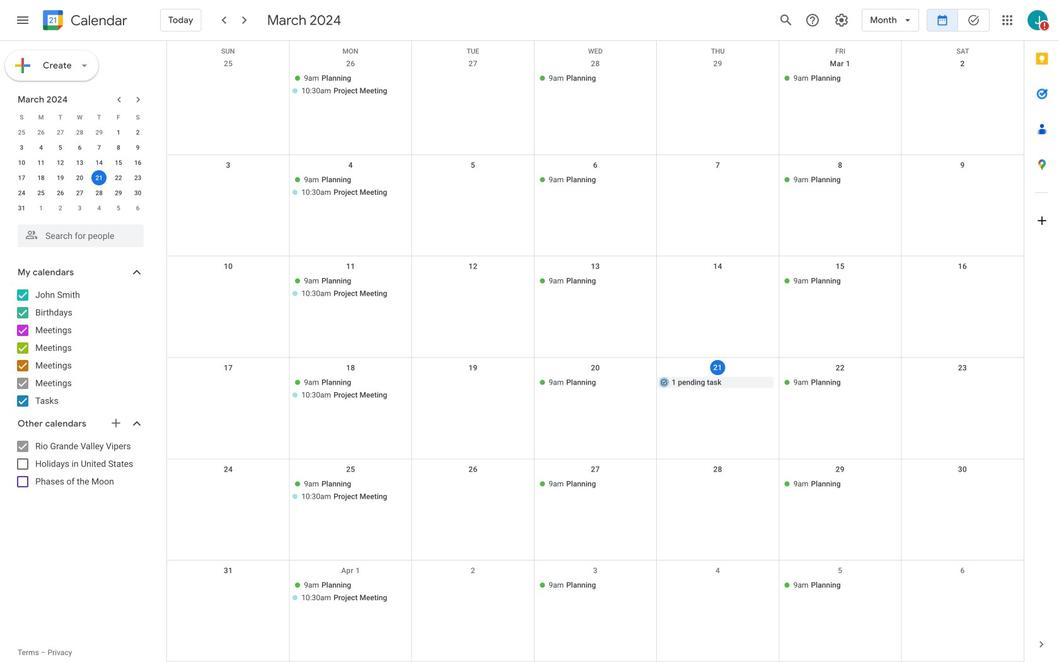 Task type: vqa. For each thing, say whether or not it's contained in the screenshot.
April 3 'ELEMENT'
yes



Task type: locate. For each thing, give the bounding box(es) containing it.
31 element
[[14, 201, 29, 216]]

20 element
[[72, 170, 87, 185]]

18 element
[[33, 170, 49, 185]]

23 element
[[130, 170, 145, 185]]

16 element
[[130, 155, 145, 170]]

tab list
[[1025, 41, 1059, 627]]

other calendars list
[[3, 436, 156, 492]]

row group
[[12, 125, 148, 216]]

19 element
[[53, 170, 68, 185]]

25 element
[[33, 185, 49, 201]]

april 5 element
[[111, 201, 126, 216]]

april 1 element
[[33, 201, 49, 216]]

13 element
[[72, 155, 87, 170]]

11 element
[[33, 155, 49, 170]]

15 element
[[111, 155, 126, 170]]

april 4 element
[[92, 201, 107, 216]]

my calendars list
[[3, 285, 156, 411]]

9 element
[[130, 140, 145, 155]]

heading
[[68, 13, 127, 28]]

february 28 element
[[72, 125, 87, 140]]

february 26 element
[[33, 125, 49, 140]]

28 element
[[92, 185, 107, 201]]

1 element
[[111, 125, 126, 140]]

8 element
[[111, 140, 126, 155]]

april 2 element
[[53, 201, 68, 216]]

row
[[167, 41, 1024, 55], [167, 54, 1024, 155], [12, 110, 148, 125], [12, 125, 148, 140], [12, 140, 148, 155], [167, 155, 1024, 256], [12, 155, 148, 170], [12, 170, 148, 185], [12, 185, 148, 201], [12, 201, 148, 216], [167, 256, 1024, 358], [167, 358, 1024, 459], [167, 459, 1024, 561], [167, 561, 1024, 662]]

cell
[[167, 73, 290, 98], [290, 73, 412, 98], [412, 73, 534, 98], [657, 73, 779, 98], [902, 73, 1024, 98], [89, 170, 109, 185], [167, 174, 290, 199], [290, 174, 412, 199], [412, 174, 534, 199], [657, 174, 779, 199], [902, 174, 1024, 199], [167, 275, 290, 301], [290, 275, 412, 301], [412, 275, 534, 301], [657, 275, 779, 301], [902, 275, 1024, 301], [167, 377, 290, 402], [290, 377, 412, 402], [412, 377, 534, 402], [902, 377, 1024, 402], [167, 478, 290, 503], [290, 478, 412, 503], [412, 478, 534, 503], [657, 478, 779, 503], [902, 478, 1024, 503], [167, 580, 290, 605], [290, 580, 412, 605], [412, 580, 534, 605], [657, 580, 779, 605], [902, 580, 1024, 605]]

10 element
[[14, 155, 29, 170]]

None search field
[[0, 219, 156, 247]]

Search for people text field
[[25, 224, 136, 247]]

grid
[[166, 41, 1024, 662]]



Task type: describe. For each thing, give the bounding box(es) containing it.
3 element
[[14, 140, 29, 155]]

14 element
[[92, 155, 107, 170]]

5 element
[[53, 140, 68, 155]]

cell inside march 2024 grid
[[89, 170, 109, 185]]

april 6 element
[[130, 201, 145, 216]]

add other calendars image
[[110, 417, 122, 429]]

2 element
[[130, 125, 145, 140]]

february 25 element
[[14, 125, 29, 140]]

30 element
[[130, 185, 145, 201]]

february 27 element
[[53, 125, 68, 140]]

12 element
[[53, 155, 68, 170]]

6 element
[[72, 140, 87, 155]]

26 element
[[53, 185, 68, 201]]

heading inside calendar element
[[68, 13, 127, 28]]

calendar element
[[40, 8, 127, 35]]

april 3 element
[[72, 201, 87, 216]]

22 element
[[111, 170, 126, 185]]

29 element
[[111, 185, 126, 201]]

settings menu image
[[834, 13, 849, 28]]

24 element
[[14, 185, 29, 201]]

main drawer image
[[15, 13, 30, 28]]

4 element
[[33, 140, 49, 155]]

7 element
[[92, 140, 107, 155]]

27 element
[[72, 185, 87, 201]]

21, today element
[[92, 170, 107, 185]]

march 2024 grid
[[12, 110, 148, 216]]

17 element
[[14, 170, 29, 185]]

february 29 element
[[92, 125, 107, 140]]



